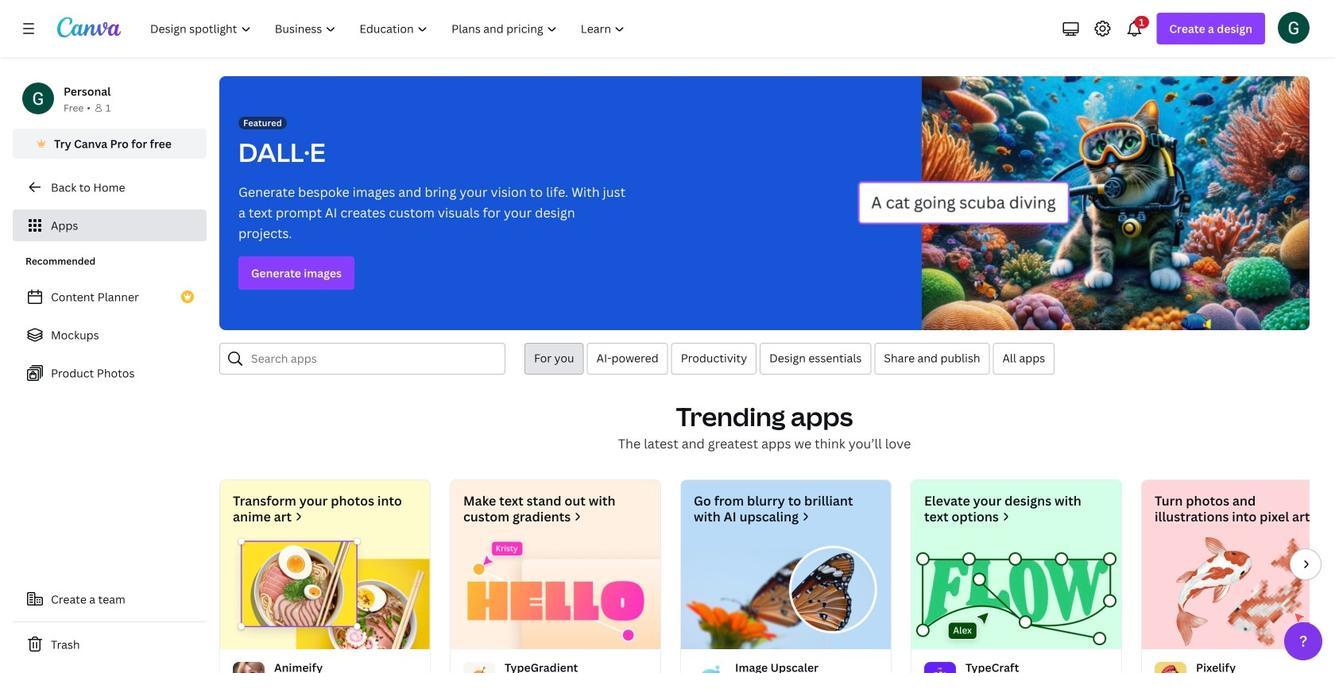 Task type: locate. For each thing, give the bounding box(es) containing it.
pixelify image
[[1142, 538, 1335, 650]]

Input field to search for apps search field
[[251, 344, 495, 374]]

animeify image
[[220, 538, 430, 650]]

an image with a cursor next to a text box containing the prompt "a cat going scuba diving" to generate an image. the generated image of a cat doing scuba diving is behind the text box. image
[[858, 76, 1310, 331]]

typecraft image
[[912, 538, 1121, 650]]

list
[[13, 281, 207, 389]]

top level navigation element
[[140, 13, 639, 45]]

typegradient image
[[451, 538, 660, 650]]

greg robinson image
[[1278, 12, 1310, 44]]



Task type: vqa. For each thing, say whether or not it's contained in the screenshot.
Image Upscaler
yes



Task type: describe. For each thing, give the bounding box(es) containing it.
image upscaler image
[[681, 538, 891, 650]]



